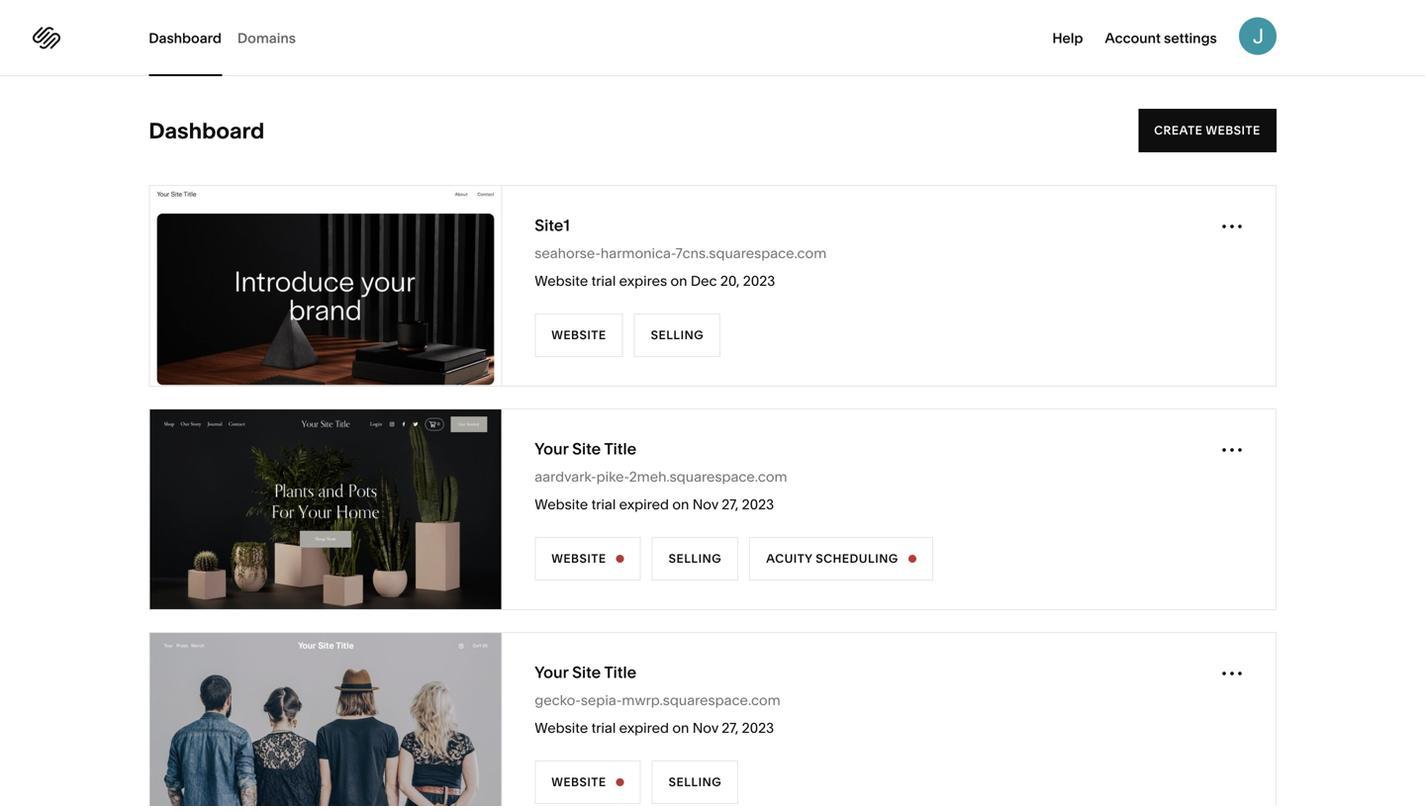 Task type: vqa. For each thing, say whether or not it's contained in the screenshot.
Site for sepia-
yes



Task type: describe. For each thing, give the bounding box(es) containing it.
mwrp.squarespace.com
[[622, 692, 781, 709]]

acuity scheduling link
[[749, 537, 933, 581]]

go to website link for seahorse-harmonica-7cns.squarespace.com
[[150, 186, 502, 386]]

your for aardvark-
[[535, 439, 569, 459]]

your site title link for pike-
[[535, 438, 637, 460]]

expired for pike-
[[619, 496, 669, 513]]

selling link for harmonica-
[[634, 314, 721, 357]]

go to website button for gecko-
[[261, 712, 390, 755]]

2 dashboard from the top
[[149, 117, 265, 144]]

website link for harmonica-
[[535, 314, 623, 357]]

2023 for gecko-sepia-mwrp.squarespace.com
[[742, 720, 774, 737]]

aardvark-
[[535, 469, 596, 485]]

27, for aardvark-pike-2meh.squarespace.com
[[722, 496, 739, 513]]

title for 2meh.squarespace.com
[[604, 439, 637, 459]]

scheduling
[[816, 552, 899, 566]]

selling link for sepia-
[[652, 761, 739, 805]]

harmonica-
[[601, 245, 676, 262]]

selling for pike-
[[669, 552, 722, 566]]

20,
[[720, 273, 740, 290]]

account settings
[[1105, 30, 1217, 47]]

help link
[[1052, 28, 1083, 47]]

aardvark-pike-2meh.squarespace.com
[[535, 469, 787, 485]]

site for sepia-
[[572, 663, 601, 682]]

trial for sepia-
[[591, 720, 616, 737]]

go to website link for aardvark-pike-2meh.squarespace.com
[[150, 410, 502, 610]]

1 dashboard from the top
[[149, 30, 222, 47]]

sepia-
[[581, 692, 622, 709]]

site1 link
[[535, 215, 570, 237]]

account
[[1105, 30, 1161, 47]]

to for aardvark-
[[299, 502, 316, 517]]

nov for 2meh.squarespace.com
[[693, 496, 719, 513]]

go to website button for aardvark-
[[261, 488, 390, 532]]

website for gecko-sepia-mwrp.squarespace.com
[[319, 726, 374, 740]]

site1
[[535, 216, 570, 235]]

help
[[1052, 30, 1083, 47]]

title for mwrp.squarespace.com
[[604, 663, 637, 682]]

seahorse-
[[535, 245, 601, 262]]

to for seahorse-
[[299, 279, 316, 293]]

website for aardvark-pike-2meh.squarespace.com
[[319, 502, 374, 517]]

tab list containing dashboard
[[149, 0, 312, 76]]

acuity
[[766, 552, 813, 566]]

settings
[[1164, 30, 1217, 47]]

domains
[[237, 30, 296, 47]]

create website
[[1154, 123, 1261, 138]]

on for harmonica-
[[671, 273, 687, 290]]

go to website button for seahorse-
[[261, 264, 390, 308]]

2023 for seahorse-harmonica-7cns.squarespace.com
[[743, 273, 775, 290]]

go to website link for gecko-sepia-mwrp.squarespace.com
[[150, 633, 502, 807]]

site for pike-
[[572, 439, 601, 459]]

your site title for pike-
[[535, 439, 637, 459]]

dashboard button
[[149, 0, 222, 76]]



Task type: locate. For each thing, give the bounding box(es) containing it.
1 vertical spatial to
[[299, 502, 316, 517]]

expired
[[619, 496, 669, 513], [619, 720, 669, 737]]

your site title up sepia-
[[535, 663, 637, 682]]

gecko-sepia-mwrp.squarespace.com
[[535, 692, 781, 709]]

website trial expired on nov 27, 2023 down gecko-sepia-mwrp.squarespace.com
[[535, 720, 774, 737]]

dashboard left domains button
[[149, 30, 222, 47]]

0 vertical spatial 2023
[[743, 273, 775, 290]]

0 vertical spatial to
[[299, 279, 316, 293]]

on
[[671, 273, 687, 290], [672, 496, 689, 513], [672, 720, 689, 737]]

0 vertical spatial expired
[[619, 496, 669, 513]]

1 vertical spatial on
[[672, 496, 689, 513]]

0 vertical spatial your site title link
[[535, 438, 637, 460]]

go to website
[[277, 279, 374, 293], [277, 502, 374, 517], [277, 726, 374, 740]]

1 vertical spatial expired
[[619, 720, 669, 737]]

2 vertical spatial go to website button
[[261, 712, 390, 755]]

expired for sepia-
[[619, 720, 669, 737]]

website trial expired on nov 27, 2023 for sepia-
[[535, 720, 774, 737]]

go to website button
[[261, 264, 390, 308], [261, 488, 390, 532], [261, 712, 390, 755]]

2 website link from the top
[[535, 537, 641, 581]]

2 site from the top
[[572, 663, 601, 682]]

expires
[[619, 273, 667, 290]]

dec
[[691, 273, 717, 290]]

selling down '2meh.squarespace.com'
[[669, 552, 722, 566]]

1 vertical spatial title
[[604, 663, 637, 682]]

website link down sepia-
[[535, 761, 641, 805]]

1 vertical spatial 27,
[[722, 720, 739, 737]]

website
[[535, 273, 588, 290], [552, 328, 606, 342], [535, 496, 588, 513], [552, 552, 606, 566], [535, 720, 588, 737], [552, 775, 606, 790]]

your site title link up sepia-
[[535, 662, 637, 684]]

0 vertical spatial go to website
[[277, 279, 374, 293]]

2 vertical spatial website link
[[535, 761, 641, 805]]

2 to from the top
[[299, 502, 316, 517]]

domains button
[[237, 0, 296, 76]]

1 vertical spatial go
[[277, 502, 296, 517]]

3 go to website button from the top
[[261, 712, 390, 755]]

1 vertical spatial website link
[[535, 537, 641, 581]]

website
[[1206, 123, 1261, 138], [319, 279, 374, 293], [319, 502, 374, 517], [319, 726, 374, 740]]

0 vertical spatial website trial expired on nov 27, 2023
[[535, 496, 774, 513]]

trial down sepia-
[[591, 720, 616, 737]]

go for aardvark-pike-2meh.squarespace.com
[[277, 502, 296, 517]]

pike-
[[596, 469, 629, 485]]

3 trial from the top
[[591, 720, 616, 737]]

0 vertical spatial on
[[671, 273, 687, 290]]

expired down aardvark-pike-2meh.squarespace.com
[[619, 496, 669, 513]]

2 nov from the top
[[693, 720, 719, 737]]

2 go from the top
[[277, 502, 296, 517]]

go to website for gecko-
[[277, 726, 374, 740]]

1 your from the top
[[535, 439, 569, 459]]

3 go to website link from the top
[[150, 633, 502, 807]]

go to website link
[[150, 186, 502, 386], [150, 410, 502, 610], [150, 633, 502, 807]]

website trial expires on dec 20, 2023
[[535, 273, 775, 290]]

1 to from the top
[[299, 279, 316, 293]]

2 trial from the top
[[591, 496, 616, 513]]

1 nov from the top
[[693, 496, 719, 513]]

0 vertical spatial nov
[[693, 496, 719, 513]]

create
[[1154, 123, 1203, 138]]

acuity scheduling
[[766, 552, 899, 566]]

dashboard down dashboard 'button'
[[149, 117, 265, 144]]

1 vertical spatial site
[[572, 663, 601, 682]]

2 vertical spatial go to website
[[277, 726, 374, 740]]

on down aardvark-pike-2meh.squarespace.com
[[672, 496, 689, 513]]

27, down '2meh.squarespace.com'
[[722, 496, 739, 513]]

your site title for sepia-
[[535, 663, 637, 682]]

1 site from the top
[[572, 439, 601, 459]]

3 website link from the top
[[535, 761, 641, 805]]

title
[[604, 439, 637, 459], [604, 663, 637, 682]]

1 vertical spatial your site title
[[535, 663, 637, 682]]

3 go from the top
[[277, 726, 296, 740]]

site
[[572, 439, 601, 459], [572, 663, 601, 682]]

27,
[[722, 496, 739, 513], [722, 720, 739, 737]]

site up sepia-
[[572, 663, 601, 682]]

1 go from the top
[[277, 279, 296, 293]]

2 vertical spatial trial
[[591, 720, 616, 737]]

0 vertical spatial 27,
[[722, 496, 739, 513]]

0 vertical spatial dashboard
[[149, 30, 222, 47]]

to
[[299, 279, 316, 293], [299, 502, 316, 517], [299, 726, 316, 740]]

0 vertical spatial site
[[572, 439, 601, 459]]

2 your from the top
[[535, 663, 569, 682]]

selling for sepia-
[[669, 775, 722, 790]]

1 vertical spatial website trial expired on nov 27, 2023
[[535, 720, 774, 737]]

your site title link up aardvark-
[[535, 438, 637, 460]]

1 vertical spatial your
[[535, 663, 569, 682]]

trial for harmonica-
[[591, 273, 616, 290]]

nov
[[693, 496, 719, 513], [693, 720, 719, 737]]

on left dec
[[671, 273, 687, 290]]

2 27, from the top
[[722, 720, 739, 737]]

0 vertical spatial selling
[[651, 328, 704, 342]]

2 go to website link from the top
[[150, 410, 502, 610]]

your up gecko-
[[535, 663, 569, 682]]

1 go to website from the top
[[277, 279, 374, 293]]

your up aardvark-
[[535, 439, 569, 459]]

2 go to website button from the top
[[261, 488, 390, 532]]

go to website for seahorse-
[[277, 279, 374, 293]]

your site title link for sepia-
[[535, 662, 637, 684]]

account settings link
[[1105, 28, 1217, 47]]

1 your site title link from the top
[[535, 438, 637, 460]]

2 website trial expired on nov 27, 2023 from the top
[[535, 720, 774, 737]]

0 vertical spatial website link
[[535, 314, 623, 357]]

on down mwrp.squarespace.com
[[672, 720, 689, 737]]

trial down pike- at bottom
[[591, 496, 616, 513]]

27, down mwrp.squarespace.com
[[722, 720, 739, 737]]

title up pike- at bottom
[[604, 439, 637, 459]]

1 vertical spatial trial
[[591, 496, 616, 513]]

2023 down 7cns.squarespace.com on the top
[[743, 273, 775, 290]]

2 vertical spatial to
[[299, 726, 316, 740]]

go to website for aardvark-
[[277, 502, 374, 517]]

2 vertical spatial go
[[277, 726, 296, 740]]

selling for harmonica-
[[651, 328, 704, 342]]

go for gecko-sepia-mwrp.squarespace.com
[[277, 726, 296, 740]]

your site title
[[535, 439, 637, 459], [535, 663, 637, 682]]

2 your site title from the top
[[535, 663, 637, 682]]

create website link
[[1138, 109, 1277, 152]]

1 vertical spatial dashboard
[[149, 117, 265, 144]]

nov down mwrp.squarespace.com
[[693, 720, 719, 737]]

3 go to website from the top
[[277, 726, 374, 740]]

1 27, from the top
[[722, 496, 739, 513]]

selling
[[651, 328, 704, 342], [669, 552, 722, 566], [669, 775, 722, 790]]

1 vertical spatial go to website button
[[261, 488, 390, 532]]

1 vertical spatial 2023
[[742, 496, 774, 513]]

expired down gecko-sepia-mwrp.squarespace.com
[[619, 720, 669, 737]]

1 your site title from the top
[[535, 439, 637, 459]]

website link for sepia-
[[535, 761, 641, 805]]

0 vertical spatial go to website link
[[150, 186, 502, 386]]

website trial expired on nov 27, 2023 down aardvark-pike-2meh.squarespace.com
[[535, 496, 774, 513]]

selling down mwrp.squarespace.com
[[669, 775, 722, 790]]

2 your site title link from the top
[[535, 662, 637, 684]]

2 vertical spatial go to website link
[[150, 633, 502, 807]]

website link down aardvark-
[[535, 537, 641, 581]]

on for pike-
[[672, 496, 689, 513]]

2 title from the top
[[604, 663, 637, 682]]

dashboard
[[149, 30, 222, 47], [149, 117, 265, 144]]

1 vertical spatial your site title link
[[535, 662, 637, 684]]

0 vertical spatial your site title
[[535, 439, 637, 459]]

website link for pike-
[[535, 537, 641, 581]]

2meh.squarespace.com
[[629, 469, 787, 485]]

3 to from the top
[[299, 726, 316, 740]]

1 expired from the top
[[619, 496, 669, 513]]

your
[[535, 439, 569, 459], [535, 663, 569, 682]]

1 vertical spatial selling
[[669, 552, 722, 566]]

selling link down '2meh.squarespace.com'
[[652, 537, 739, 581]]

2 vertical spatial 2023
[[742, 720, 774, 737]]

0 vertical spatial trial
[[591, 273, 616, 290]]

website trial expired on nov 27, 2023
[[535, 496, 774, 513], [535, 720, 774, 737]]

0 vertical spatial your
[[535, 439, 569, 459]]

1 vertical spatial go to website link
[[150, 410, 502, 610]]

seahorse-harmonica-7cns.squarespace.com
[[535, 245, 827, 262]]

1 vertical spatial go to website
[[277, 502, 374, 517]]

2023 for aardvark-pike-2meh.squarespace.com
[[742, 496, 774, 513]]

1 vertical spatial selling link
[[652, 537, 739, 581]]

your for gecko-
[[535, 663, 569, 682]]

1 go to website link from the top
[[150, 186, 502, 386]]

your site title link
[[535, 438, 637, 460], [535, 662, 637, 684]]

selling link
[[634, 314, 721, 357], [652, 537, 739, 581], [652, 761, 739, 805]]

2023
[[743, 273, 775, 290], [742, 496, 774, 513], [742, 720, 774, 737]]

7cns.squarespace.com
[[676, 245, 827, 262]]

on for sepia-
[[672, 720, 689, 737]]

go for seahorse-harmonica-7cns.squarespace.com
[[277, 279, 296, 293]]

2 go to website from the top
[[277, 502, 374, 517]]

trial left expires
[[591, 273, 616, 290]]

go
[[277, 279, 296, 293], [277, 502, 296, 517], [277, 726, 296, 740]]

trial
[[591, 273, 616, 290], [591, 496, 616, 513], [591, 720, 616, 737]]

title up sepia-
[[604, 663, 637, 682]]

1 trial from the top
[[591, 273, 616, 290]]

website trial expired on nov 27, 2023 for pike-
[[535, 496, 774, 513]]

1 website link from the top
[[535, 314, 623, 357]]

2023 down '2meh.squarespace.com'
[[742, 496, 774, 513]]

website link
[[535, 314, 623, 357], [535, 537, 641, 581], [535, 761, 641, 805]]

gecko-
[[535, 692, 581, 709]]

1 website trial expired on nov 27, 2023 from the top
[[535, 496, 774, 513]]

1 title from the top
[[604, 439, 637, 459]]

nov for mwrp.squarespace.com
[[693, 720, 719, 737]]

0 vertical spatial title
[[604, 439, 637, 459]]

selling link down website trial expires on dec 20, 2023
[[634, 314, 721, 357]]

1 go to website button from the top
[[261, 264, 390, 308]]

selling down website trial expires on dec 20, 2023
[[651, 328, 704, 342]]

to for gecko-
[[299, 726, 316, 740]]

0 vertical spatial go
[[277, 279, 296, 293]]

2 vertical spatial selling link
[[652, 761, 739, 805]]

selling link for pike-
[[652, 537, 739, 581]]

0 vertical spatial selling link
[[634, 314, 721, 357]]

website for seahorse-harmonica-7cns.squarespace.com
[[319, 279, 374, 293]]

nov down '2meh.squarespace.com'
[[693, 496, 719, 513]]

2023 down mwrp.squarespace.com
[[742, 720, 774, 737]]

2 expired from the top
[[619, 720, 669, 737]]

0 vertical spatial go to website button
[[261, 264, 390, 308]]

trial for pike-
[[591, 496, 616, 513]]

1 vertical spatial nov
[[693, 720, 719, 737]]

selling link down mwrp.squarespace.com
[[652, 761, 739, 805]]

27, for gecko-sepia-mwrp.squarespace.com
[[722, 720, 739, 737]]

2 vertical spatial on
[[672, 720, 689, 737]]

2 vertical spatial selling
[[669, 775, 722, 790]]

your site title up aardvark-
[[535, 439, 637, 459]]

site up aardvark-
[[572, 439, 601, 459]]

tab list
[[149, 0, 312, 76]]

website link down seahorse-
[[535, 314, 623, 357]]



